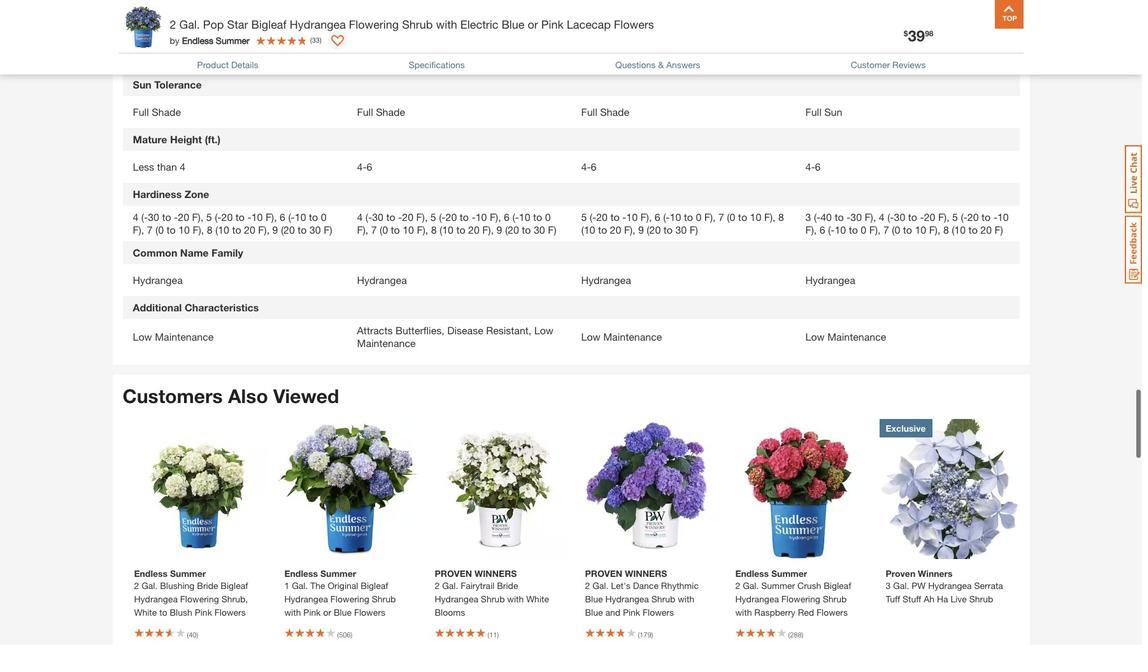 Task type: locate. For each thing, give the bounding box(es) containing it.
2 gal. fairytrail bride hydrangea shrub with white blooms image
[[428, 419, 569, 559]]

details
[[231, 59, 258, 70]]

98 right the display "image"
[[387, 28, 396, 38]]

hardiness zone
[[133, 188, 209, 200]]

hydrangea inside proven winners 3 gal. pw hydrangea serrata tuff stuff ah ha live shrub
[[928, 580, 972, 591]]

3 5 from the left
[[581, 211, 587, 223]]

(0 inside 5 (-20 to -10 f), 6 (-10 to 0 f), 7 (0 to 10 f), 8 (10 to 20 f), 9 (20 to 30 f)
[[727, 211, 736, 223]]

gal. for endless summer 2 gal. summer crush bigleaf hydrangea flowering shrub with raspberry red flowers
[[743, 580, 759, 591]]

2 inside proven winners 2 gal. fairytrail bride hydrangea shrub with white blooms
[[435, 580, 440, 591]]

8 inside 3 (-40 to -30 f), 4 (-30 to -20 f), 5 (-20 to -10 f), 6 (-10 to 0 f), 7 (0 to 10 f), 8 (10 to 20 f)
[[944, 224, 949, 236]]

1 horizontal spatial white
[[526, 594, 549, 605]]

1 bride from the left
[[197, 580, 218, 591]]

1 f) from the left
[[324, 224, 332, 236]]

0 horizontal spatial 98
[[163, 29, 172, 39]]

winners inside proven winners 2 gal. let's dance rhythmic blue hydrangea shrub with blue and pink flowers
[[625, 568, 667, 579]]

blushing
[[160, 580, 195, 591]]

0 vertical spatial sun
[[133, 79, 152, 91]]

gal. inside endless summer 2 gal. blushing bride bigleaf hydrangea flowering shrub, white to blush pink flowers
[[142, 580, 158, 591]]

) down endless summer 2 gal. blushing bride bigleaf hydrangea flowering shrub, white to blush pink flowers
[[196, 631, 198, 639]]

hydrangea inside proven winners 2 gal. let's dance rhythmic blue hydrangea shrub with blue and pink flowers
[[606, 594, 649, 605]]

shade
[[152, 106, 181, 118], [376, 106, 405, 118], [600, 106, 630, 118]]

shrub
[[402, 17, 433, 31], [372, 594, 396, 605], [481, 594, 505, 605], [652, 594, 676, 605], [823, 594, 847, 605], [970, 594, 994, 605]]

gal. up by on the left top of the page
[[179, 17, 200, 31]]

5 - from the left
[[623, 211, 627, 223]]

1 horizontal spatial 4 (-30 to -20 f), 5 (-20 to -10 f), 6 (-10 to 0 f), 7 (0 to 10 f), 8 (10 to 20 f), 9 (20 to 30 f)
[[357, 211, 557, 236]]

1 horizontal spatial 4-
[[581, 161, 591, 173]]

height
[[170, 133, 202, 145]]

with inside proven winners 2 gal. fairytrail bride hydrangea shrub with white blooms
[[507, 594, 524, 605]]

summer inside endless summer 1 gal. the original bigleaf hydrangea flowering shrub with pink or blue flowers
[[320, 568, 356, 579]]

$ 39 98
[[904, 27, 934, 45], [142, 28, 172, 45]]

summer up the raspberry
[[762, 580, 795, 591]]

attracts butterflies, disease resistant, low maintenance
[[357, 325, 554, 349]]

1 horizontal spatial proven
[[585, 568, 623, 579]]

(10 inside 3 (-40 to -30 f), 4 (-30 to -20 f), 5 (-20 to -10 f), 6 (-10 to 0 f), 7 (0 to 10 f), 8 (10 to 20 f)
[[952, 224, 966, 236]]

shrub inside proven winners 2 gal. fairytrail bride hydrangea shrub with white blooms
[[481, 594, 505, 605]]

) down endless summer 1 gal. the original bigleaf hydrangea flowering shrub with pink or blue flowers at the left bottom of page
[[351, 631, 352, 639]]

1 horizontal spatial winners
[[625, 568, 667, 579]]

bigleaf for endless summer 1 gal. the original bigleaf hydrangea flowering shrub with pink or blue flowers
[[361, 580, 388, 591]]

to
[[162, 211, 171, 223], [236, 211, 245, 223], [309, 211, 318, 223], [386, 211, 395, 223], [460, 211, 469, 223], [533, 211, 542, 223], [611, 211, 620, 223], [684, 211, 693, 223], [738, 211, 747, 223], [835, 211, 844, 223], [908, 211, 917, 223], [982, 211, 991, 223], [167, 224, 176, 236], [232, 224, 241, 236], [298, 224, 307, 236], [391, 224, 400, 236], [456, 224, 466, 236], [522, 224, 531, 236], [598, 224, 607, 236], [664, 224, 673, 236], [849, 224, 858, 236], [903, 224, 912, 236], [969, 224, 978, 236], [159, 607, 167, 618]]

0
[[321, 211, 327, 223], [545, 211, 551, 223], [696, 211, 702, 223], [861, 224, 867, 236]]

winners for bride
[[475, 568, 517, 579]]

customer
[[851, 59, 890, 70]]

179
[[640, 631, 651, 639]]

0 horizontal spatial 4 (-30 to -20 f), 5 (-20 to -10 f), 6 (-10 to 0 f), 7 (0 to 10 f), 8 (10 to 20 f), 9 (20 to 30 f)
[[133, 211, 332, 236]]

maintenance inside attracts butterflies, disease resistant, low maintenance
[[357, 337, 416, 349]]

endless summer 2 gal. summer crush bigleaf hydrangea flowering shrub with raspberry red flowers
[[736, 568, 851, 618]]

4 (10 from the left
[[952, 224, 966, 236]]

gal. inside endless summer 1 gal. the original bigleaf hydrangea flowering shrub with pink or blue flowers
[[292, 580, 308, 591]]

hardiness
[[133, 188, 182, 200]]

0 horizontal spatial proven
[[435, 568, 472, 579]]

pink right and on the bottom of the page
[[623, 607, 640, 618]]

&
[[658, 59, 664, 70]]

39 left by on the left top of the page
[[146, 28, 163, 45]]

1 horizontal spatial 3
[[886, 580, 891, 591]]

4-6
[[357, 161, 372, 173], [581, 161, 597, 173], [806, 161, 821, 173]]

gal. right 1
[[292, 580, 308, 591]]

(10
[[215, 224, 229, 236], [440, 224, 454, 236], [581, 224, 595, 236], [952, 224, 966, 236]]

summer up blushing
[[170, 568, 206, 579]]

hydrangea
[[290, 17, 346, 31], [133, 274, 183, 286], [357, 274, 407, 286], [581, 274, 631, 286], [806, 274, 856, 286], [928, 580, 972, 591], [134, 594, 178, 605], [284, 594, 328, 605], [435, 594, 478, 605], [606, 594, 649, 605], [736, 594, 779, 605]]

bigleaf up the shrub,
[[221, 580, 248, 591]]

bigleaf inside endless summer 2 gal. summer crush bigleaf hydrangea flowering shrub with raspberry red flowers
[[824, 580, 851, 591]]

flowering
[[349, 17, 399, 31], [180, 594, 219, 605], [331, 594, 369, 605], [782, 594, 820, 605]]

4 (-30 to -20 f), 5 (-20 to -10 f), 6 (-10 to 0 f), 7 (0 to 10 f), 8 (10 to 20 f), 9 (20 to 30 f)
[[133, 211, 332, 236], [357, 211, 557, 236]]

or
[[528, 17, 538, 31], [323, 607, 331, 618]]

2 4- from the left
[[581, 161, 591, 173]]

bigleaf inside endless summer 1 gal. the original bigleaf hydrangea flowering shrub with pink or blue flowers
[[361, 580, 388, 591]]

2 - from the left
[[247, 211, 251, 223]]

2 for endless summer 2 gal. blushing bride bigleaf hydrangea flowering shrub, white to blush pink flowers
[[134, 580, 139, 591]]

endless inside endless summer 2 gal. summer crush bigleaf hydrangea flowering shrub with raspberry red flowers
[[736, 568, 769, 579]]

flowers up 179
[[643, 607, 674, 618]]

(0
[[727, 211, 736, 223], [156, 224, 164, 236], [380, 224, 388, 236], [892, 224, 900, 236]]

0 horizontal spatial shade
[[152, 106, 181, 118]]

feedback link image
[[1125, 215, 1142, 284]]

0 horizontal spatial 4-6
[[357, 161, 372, 173]]

proven inside proven winners 2 gal. fairytrail bride hydrangea shrub with white blooms
[[435, 568, 472, 579]]

exclusive
[[886, 423, 926, 434]]

1 horizontal spatial 98
[[387, 28, 396, 38]]

endless summer 2 gal. blushing bride bigleaf hydrangea flowering shrub, white to blush pink flowers
[[134, 568, 248, 618]]

bigleaf right original
[[361, 580, 388, 591]]

$ left 34
[[590, 28, 595, 38]]

shrub inside endless summer 2 gal. summer crush bigleaf hydrangea flowering shrub with raspberry red flowers
[[823, 594, 847, 605]]

1 full from the left
[[133, 106, 149, 118]]

1 horizontal spatial shade
[[376, 106, 405, 118]]

2 winners from the left
[[625, 568, 667, 579]]

mature
[[133, 133, 167, 145]]

winners up dance
[[625, 568, 667, 579]]

2 up blooms
[[435, 580, 440, 591]]

0 horizontal spatial (20
[[281, 224, 295, 236]]

( 11 )
[[488, 631, 499, 639]]

1 winners from the left
[[475, 568, 517, 579]]

endless for endless summer 2 gal. blushing bride bigleaf hydrangea flowering shrub, white to blush pink flowers
[[134, 568, 168, 579]]

11
[[489, 631, 497, 639]]

1 4 (-30 to -20 f), 5 (-20 to -10 f), 6 (-10 to 0 f), 7 (0 to 10 f), 8 (10 to 20 f), 9 (20 to 30 f) from the left
[[133, 211, 332, 236]]

less than 4
[[133, 161, 186, 173]]

6
[[367, 161, 372, 173], [591, 161, 597, 173], [815, 161, 821, 173], [280, 211, 285, 223], [504, 211, 510, 223], [655, 211, 661, 223], [820, 224, 825, 236]]

) for endless summer 2 gal. summer crush bigleaf hydrangea flowering shrub with raspberry red flowers
[[802, 631, 804, 639]]

1 horizontal spatial (20
[[505, 224, 519, 236]]

$
[[366, 28, 370, 38], [590, 28, 595, 38], [904, 29, 908, 38], [142, 29, 146, 39]]

$ 42 98
[[366, 27, 396, 44]]

0 horizontal spatial 3
[[806, 211, 811, 223]]

with inside proven winners 2 gal. let's dance rhythmic blue hydrangea shrub with blue and pink flowers
[[678, 594, 695, 605]]

gal. for endless summer 2 gal. blushing bride bigleaf hydrangea flowering shrub, white to blush pink flowers
[[142, 580, 158, 591]]

pink down the
[[303, 607, 321, 618]]

$ right the display "image"
[[366, 28, 370, 38]]

blue
[[502, 17, 525, 31], [585, 594, 603, 605], [334, 607, 352, 618], [585, 607, 603, 618]]

506
[[339, 631, 351, 639]]

2 proven from the left
[[585, 568, 623, 579]]

1 horizontal spatial full shade
[[357, 106, 405, 118]]

) for endless summer 2 gal. blushing bride bigleaf hydrangea flowering shrub, white to blush pink flowers
[[196, 631, 198, 639]]

0 horizontal spatial $ 39 98
[[142, 28, 172, 45]]

2 right rhythmic
[[736, 580, 741, 591]]

30 inside 5 (-20 to -10 f), 6 (-10 to 0 f), 7 (0 to 10 f), 8 (10 to 20 f), 9 (20 to 30 f)
[[676, 224, 687, 236]]

$ up reviews
[[904, 29, 908, 38]]

flowers for endless summer 1 gal. the original bigleaf hydrangea flowering shrub with pink or blue flowers
[[354, 607, 385, 618]]

2 horizontal spatial full shade
[[581, 106, 630, 118]]

white
[[526, 594, 549, 605], [134, 607, 157, 618]]

0 horizontal spatial 39
[[146, 28, 163, 45]]

2 f) from the left
[[548, 224, 557, 236]]

(0 inside 3 (-40 to -30 f), 4 (-30 to -20 f), 5 (-20 to -10 f), 6 (-10 to 0 f), 7 (0 to 10 f), 8 (10 to 20 f)
[[892, 224, 900, 236]]

3 9 from the left
[[638, 224, 644, 236]]

gal. left let's at right bottom
[[593, 580, 609, 591]]

0 horizontal spatial white
[[134, 607, 157, 618]]

gal. up blooms
[[442, 580, 458, 591]]

0 horizontal spatial winners
[[475, 568, 517, 579]]

7 inside 3 (-40 to -30 f), 4 (-30 to -20 f), 5 (-20 to -10 f), 6 (-10 to 0 f), 7 (0 to 10 f), 8 (10 to 20 f)
[[884, 224, 889, 236]]

endless inside endless summer 2 gal. blushing bride bigleaf hydrangea flowering shrub, white to blush pink flowers
[[134, 568, 168, 579]]

specifications button
[[409, 58, 465, 71], [409, 58, 465, 71]]

live chat image
[[1125, 145, 1142, 213]]

2 bride from the left
[[497, 580, 518, 591]]

0 vertical spatial 3
[[806, 211, 811, 223]]

or right electric
[[528, 17, 538, 31]]

1 horizontal spatial low maintenance
[[581, 331, 662, 343]]

0 horizontal spatial or
[[323, 607, 331, 618]]

(ft.)
[[205, 133, 221, 145]]

1 horizontal spatial 39
[[908, 27, 925, 45]]

(20
[[281, 224, 295, 236], [505, 224, 519, 236], [647, 224, 661, 236]]

endless up the raspberry
[[736, 568, 769, 579]]

additional characteristics
[[133, 302, 259, 314]]

with
[[436, 17, 457, 31], [507, 594, 524, 605], [678, 594, 695, 605], [284, 607, 301, 618], [736, 607, 752, 618]]

flowers for proven winners 2 gal. let's dance rhythmic blue hydrangea shrub with blue and pink flowers
[[643, 607, 674, 618]]

summer up crush
[[772, 568, 807, 579]]

0 horizontal spatial low maintenance
[[133, 331, 214, 343]]

3 full shade from the left
[[581, 106, 630, 118]]

hydrangea inside endless summer 2 gal. blushing bride bigleaf hydrangea flowering shrub, white to blush pink flowers
[[134, 594, 178, 605]]

2 inside endless summer 2 gal. summer crush bigleaf hydrangea flowering shrub with raspberry red flowers
[[736, 580, 741, 591]]

bigleaf right crush
[[824, 580, 851, 591]]

0 vertical spatial or
[[528, 17, 538, 31]]

winners up the fairytrail
[[475, 568, 517, 579]]

0 horizontal spatial 4-
[[357, 161, 367, 173]]

full
[[133, 106, 149, 118], [357, 106, 373, 118], [581, 106, 597, 118], [806, 106, 822, 118]]

flowers down original
[[354, 607, 385, 618]]

2 up by on the left top of the page
[[170, 17, 176, 31]]

or down the
[[323, 607, 331, 618]]

5
[[206, 211, 212, 223], [431, 211, 436, 223], [581, 211, 587, 223], [953, 211, 958, 223]]

( for endless summer 2 gal. blushing bride bigleaf hydrangea flowering shrub, white to blush pink flowers
[[187, 631, 189, 639]]

1 vertical spatial 40
[[189, 631, 196, 639]]

bigleaf for endless summer 2 gal. summer crush bigleaf hydrangea flowering shrub with raspberry red flowers
[[824, 580, 851, 591]]

0 horizontal spatial full shade
[[133, 106, 181, 118]]

summer up original
[[320, 568, 356, 579]]

low inside attracts butterflies, disease resistant, low maintenance
[[534, 325, 554, 337]]

flowers inside endless summer 1 gal. the original bigleaf hydrangea flowering shrub with pink or blue flowers
[[354, 607, 385, 618]]

flowering for endless summer 1 gal. the original bigleaf hydrangea flowering shrub with pink or blue flowers
[[331, 594, 369, 605]]

2 gal. summer crush bigleaf hydrangea flowering shrub with raspberry red flowers image
[[729, 419, 869, 559]]

2 horizontal spatial shade
[[600, 106, 630, 118]]

f) inside 3 (-40 to -30 f), 4 (-30 to -20 f), 5 (-20 to -10 f), 6 (-10 to 0 f), 7 (0 to 10 f), 8 (10 to 20 f)
[[995, 224, 1003, 236]]

1 (10 from the left
[[215, 224, 229, 236]]

gal. inside proven winners 2 gal. fairytrail bride hydrangea shrub with white blooms
[[442, 580, 458, 591]]

4 - from the left
[[472, 211, 476, 223]]

4 5 from the left
[[953, 211, 958, 223]]

customer reviews button
[[851, 58, 926, 71], [851, 58, 926, 71]]

flowering inside endless summer 1 gal. the original bigleaf hydrangea flowering shrub with pink or blue flowers
[[331, 594, 369, 605]]

flowering inside endless summer 2 gal. blushing bride bigleaf hydrangea flowering shrub, white to blush pink flowers
[[180, 594, 219, 605]]

viewed
[[273, 385, 339, 408]]

bride inside endless summer 2 gal. blushing bride bigleaf hydrangea flowering shrub, white to blush pink flowers
[[197, 580, 218, 591]]

)
[[320, 36, 322, 44], [196, 631, 198, 639], [351, 631, 352, 639], [497, 631, 499, 639], [651, 631, 653, 639], [802, 631, 804, 639]]

7
[[719, 211, 724, 223], [147, 224, 153, 236], [371, 224, 377, 236], [884, 224, 889, 236]]

1 vertical spatial or
[[323, 607, 331, 618]]

bride right the fairytrail
[[497, 580, 518, 591]]

40
[[821, 211, 832, 223], [189, 631, 196, 639]]

0 horizontal spatial 9
[[272, 224, 278, 236]]

2 inside endless summer 2 gal. blushing bride bigleaf hydrangea flowering shrub, white to blush pink flowers
[[134, 580, 139, 591]]

bride inside proven winners 2 gal. fairytrail bride hydrangea shrub with white blooms
[[497, 580, 518, 591]]

4 full from the left
[[806, 106, 822, 118]]

endless inside endless summer 1 gal. the original bigleaf hydrangea flowering shrub with pink or blue flowers
[[284, 568, 318, 579]]

gal. inside proven winners 2 gal. let's dance rhythmic blue hydrangea shrub with blue and pink flowers
[[593, 580, 609, 591]]

) down proven winners 2 gal. fairytrail bride hydrangea shrub with white blooms at the bottom left
[[497, 631, 499, 639]]

0 vertical spatial white
[[526, 594, 549, 605]]

gal. inside endless summer 2 gal. summer crush bigleaf hydrangea flowering shrub with raspberry red flowers
[[743, 580, 759, 591]]

0 horizontal spatial 40
[[189, 631, 196, 639]]

1 horizontal spatial bride
[[497, 580, 518, 591]]

( down the blush
[[187, 631, 189, 639]]

endless for endless summer 1 gal. the original bigleaf hydrangea flowering shrub with pink or blue flowers
[[284, 568, 318, 579]]

gal. up the raspberry
[[743, 580, 759, 591]]

winners inside proven winners 2 gal. fairytrail bride hydrangea shrub with white blooms
[[475, 568, 517, 579]]

2 left blushing
[[134, 580, 139, 591]]

(-
[[141, 211, 148, 223], [215, 211, 221, 223], [288, 211, 295, 223], [366, 211, 372, 223], [439, 211, 446, 223], [513, 211, 519, 223], [590, 211, 596, 223], [663, 211, 670, 223], [814, 211, 821, 223], [888, 211, 894, 223], [961, 211, 968, 223], [828, 224, 835, 236]]

2 left let's at right bottom
[[585, 580, 590, 591]]

1 vertical spatial white
[[134, 607, 157, 618]]

fairytrail
[[461, 580, 495, 591]]

summer inside endless summer 2 gal. blushing bride bigleaf hydrangea flowering shrub, white to blush pink flowers
[[170, 568, 206, 579]]

7 inside 5 (-20 to -10 f), 6 (-10 to 0 f), 7 (0 to 10 f), 8 (10 to 20 f), 9 (20 to 30 f)
[[719, 211, 724, 223]]

3 (20 from the left
[[647, 224, 661, 236]]

blush
[[170, 607, 192, 618]]

pink right the blush
[[195, 607, 212, 618]]

1 horizontal spatial sun
[[825, 106, 842, 118]]

attracts
[[357, 325, 393, 337]]

98
[[387, 28, 396, 38], [925, 29, 934, 38], [163, 29, 172, 39]]

3 - from the left
[[398, 211, 402, 223]]

( down endless summer 1 gal. the original bigleaf hydrangea flowering shrub with pink or blue flowers at the left bottom of page
[[337, 631, 339, 639]]

0 vertical spatial 40
[[821, 211, 832, 223]]

2 horizontal spatial 4-6
[[806, 161, 821, 173]]

2
[[170, 17, 176, 31], [134, 580, 139, 591], [435, 580, 440, 591], [585, 580, 590, 591], [736, 580, 741, 591]]

3
[[806, 211, 811, 223], [886, 580, 891, 591]]

with for endless summer 1 gal. the original bigleaf hydrangea flowering shrub with pink or blue flowers
[[284, 607, 301, 618]]

flowers for 2 gal. pop star bigleaf hydrangea flowering shrub with electric blue or pink lacecap flowers
[[614, 17, 654, 31]]

gal. left blushing
[[142, 580, 158, 591]]

) down red
[[802, 631, 804, 639]]

-
[[174, 211, 178, 223], [247, 211, 251, 223], [398, 211, 402, 223], [472, 211, 476, 223], [623, 211, 627, 223], [847, 211, 851, 223], [920, 211, 924, 223], [994, 211, 998, 223]]

1 (20 from the left
[[281, 224, 295, 236]]

2 horizontal spatial (20
[[647, 224, 661, 236]]

proven for fairytrail
[[435, 568, 472, 579]]

flowering inside endless summer 2 gal. summer crush bigleaf hydrangea flowering shrub with raspberry red flowers
[[782, 594, 820, 605]]

) for proven winners 2 gal. let's dance rhythmic blue hydrangea shrub with blue and pink flowers
[[651, 631, 653, 639]]

1 horizontal spatial 40
[[821, 211, 832, 223]]

flowers inside endless summer 2 gal. blushing bride bigleaf hydrangea flowering shrub, white to blush pink flowers
[[215, 607, 246, 618]]

questions & answers button
[[615, 58, 701, 71], [615, 58, 701, 71]]

gal. for proven winners 2 gal. let's dance rhythmic blue hydrangea shrub with blue and pink flowers
[[593, 580, 609, 591]]

proven up let's at right bottom
[[585, 568, 623, 579]]

tuff
[[886, 594, 900, 605]]

2 gal. blushing bride bigleaf hydrangea flowering shrub, white to blush pink flowers image
[[128, 419, 268, 559]]

3 (10 from the left
[[581, 224, 595, 236]]

flowers down the shrub,
[[215, 607, 246, 618]]

2 inside proven winners 2 gal. let's dance rhythmic blue hydrangea shrub with blue and pink flowers
[[585, 580, 590, 591]]

3 f) from the left
[[690, 224, 698, 236]]

bigleaf inside endless summer 2 gal. blushing bride bigleaf hydrangea flowering shrub, white to blush pink flowers
[[221, 580, 248, 591]]

2 horizontal spatial 4-
[[806, 161, 815, 173]]

( left the display "image"
[[310, 36, 312, 44]]

0 horizontal spatial bride
[[197, 580, 218, 591]]

flowers right 43
[[614, 17, 654, 31]]

98 left pop
[[163, 29, 172, 39]]

$ 39 98 up sun tolerance
[[142, 28, 172, 45]]

shrub inside endless summer 1 gal. the original bigleaf hydrangea flowering shrub with pink or blue flowers
[[372, 594, 396, 605]]

bigleaf right star
[[251, 17, 287, 31]]

2 horizontal spatial low maintenance
[[806, 331, 886, 343]]

product
[[197, 59, 229, 70]]

with inside endless summer 2 gal. summer crush bigleaf hydrangea flowering shrub with raspberry red flowers
[[736, 607, 752, 618]]

) down proven winners 2 gal. let's dance rhythmic blue hydrangea shrub with blue and pink flowers
[[651, 631, 653, 639]]

( down proven winners 2 gal. fairytrail bride hydrangea shrub with white blooms at the bottom left
[[488, 631, 489, 639]]

summer
[[216, 35, 250, 46], [170, 568, 206, 579], [320, 568, 356, 579], [772, 568, 807, 579], [762, 580, 795, 591]]

endless summer 1 gal. the original bigleaf hydrangea flowering shrub with pink or blue flowers
[[284, 568, 396, 618]]

( down the raspberry
[[788, 631, 790, 639]]

gal. down proven
[[893, 580, 909, 591]]

$ 39 98 up reviews
[[904, 27, 934, 45]]

98 up reviews
[[925, 29, 934, 38]]

summer for endless summer 1 gal. the original bigleaf hydrangea flowering shrub with pink or blue flowers
[[320, 568, 356, 579]]

1 vertical spatial 3
[[886, 580, 891, 591]]

flowers
[[614, 17, 654, 31], [215, 607, 246, 618], [354, 607, 385, 618], [643, 607, 674, 618], [817, 607, 848, 618]]

product details button
[[197, 58, 258, 71], [197, 58, 258, 71]]

proven up the fairytrail
[[435, 568, 472, 579]]

4 f) from the left
[[995, 224, 1003, 236]]

1 horizontal spatial 9
[[497, 224, 502, 236]]

( down proven winners 2 gal. let's dance rhythmic blue hydrangea shrub with blue and pink flowers
[[638, 631, 640, 639]]

gal. for proven winners 3 gal. pw hydrangea serrata tuff stuff ah ha live shrub
[[893, 580, 909, 591]]

full sun
[[806, 106, 842, 118]]

endless up blushing
[[134, 568, 168, 579]]

1 proven from the left
[[435, 568, 472, 579]]

proven inside proven winners 2 gal. let's dance rhythmic blue hydrangea shrub with blue and pink flowers
[[585, 568, 623, 579]]

original
[[328, 580, 358, 591]]

rhythmic
[[661, 580, 699, 591]]

endless
[[182, 35, 213, 46], [134, 568, 168, 579], [284, 568, 318, 579], [736, 568, 769, 579]]

1 9 from the left
[[272, 224, 278, 236]]

pop
[[203, 17, 224, 31]]

flowers right red
[[817, 607, 848, 618]]

endless up 1
[[284, 568, 318, 579]]

winners
[[475, 568, 517, 579], [625, 568, 667, 579]]

maintenance
[[155, 331, 214, 343], [603, 331, 662, 343], [828, 331, 886, 343], [357, 337, 416, 349]]

bride
[[197, 580, 218, 591], [497, 580, 518, 591]]

with inside endless summer 1 gal. the original bigleaf hydrangea flowering shrub with pink or blue flowers
[[284, 607, 301, 618]]

0 inside 3 (-40 to -30 f), 4 (-30 to -20 f), 5 (-20 to -10 f), 6 (-10 to 0 f), 7 (0 to 10 f), 8 (10 to 20 f)
[[861, 224, 867, 236]]

1 4- from the left
[[357, 161, 367, 173]]

4
[[180, 161, 186, 173], [133, 211, 139, 223], [357, 211, 363, 223], [879, 211, 885, 223]]

f),
[[192, 211, 203, 223], [266, 211, 277, 223], [416, 211, 428, 223], [490, 211, 501, 223], [641, 211, 652, 223], [705, 211, 716, 223], [764, 211, 776, 223], [865, 211, 876, 223], [938, 211, 950, 223], [133, 224, 144, 236], [193, 224, 204, 236], [258, 224, 270, 236], [357, 224, 368, 236], [417, 224, 428, 236], [483, 224, 494, 236], [624, 224, 636, 236], [806, 224, 817, 236], [869, 224, 881, 236], [929, 224, 941, 236]]

flowers inside proven winners 2 gal. let's dance rhythmic blue hydrangea shrub with blue and pink flowers
[[643, 607, 674, 618]]

) left the display "image"
[[320, 36, 322, 44]]

flowering for endless summer 2 gal. summer crush bigleaf hydrangea flowering shrub with raspberry red flowers
[[782, 594, 820, 605]]

2 horizontal spatial 9
[[638, 224, 644, 236]]

gal. inside proven winners 3 gal. pw hydrangea serrata tuff stuff ah ha live shrub
[[893, 580, 909, 591]]

3 4-6 from the left
[[806, 161, 821, 173]]

39 up reviews
[[908, 27, 925, 45]]

by endless summer
[[170, 35, 250, 46]]

hydrangea inside endless summer 1 gal. the original bigleaf hydrangea flowering shrub with pink or blue flowers
[[284, 594, 328, 605]]

bride right blushing
[[197, 580, 218, 591]]

3 gal. pw hydrangea serrata tuff stuff ah ha live shrub image
[[880, 419, 1020, 559]]

pink
[[541, 17, 564, 31], [195, 607, 212, 618], [303, 607, 321, 618], [623, 607, 640, 618]]

(10 inside 5 (-20 to -10 f), 6 (-10 to 0 f), 7 (0 to 10 f), 8 (10 to 20 f), 9 (20 to 30 f)
[[581, 224, 595, 236]]

1 horizontal spatial 4-6
[[581, 161, 597, 173]]

proven winners 3 gal. pw hydrangea serrata tuff stuff ah ha live shrub
[[886, 568, 1003, 605]]



Task type: vqa. For each thing, say whether or not it's contained in the screenshot.


Task type: describe. For each thing, give the bounding box(es) containing it.
5 inside 5 (-20 to -10 f), 6 (-10 to 0 f), 7 (0 to 10 f), 8 (10 to 20 f), 9 (20 to 30 f)
[[581, 211, 587, 223]]

ha
[[937, 594, 948, 605]]

) for endless summer 1 gal. the original bigleaf hydrangea flowering shrub with pink or blue flowers
[[351, 631, 352, 639]]

- inside 5 (-20 to -10 f), 6 (-10 to 0 f), 7 (0 to 10 f), 8 (10 to 20 f), 9 (20 to 30 f)
[[623, 211, 627, 223]]

$ inside $ 42 98
[[366, 28, 370, 38]]

serrata
[[974, 580, 1003, 591]]

hydrangea inside proven winners 2 gal. fairytrail bride hydrangea shrub with white blooms
[[435, 594, 478, 605]]

( for endless summer 1 gal. the original bigleaf hydrangea flowering shrub with pink or blue flowers
[[337, 631, 339, 639]]

electric
[[461, 17, 499, 31]]

(20 inside 5 (-20 to -10 f), 6 (-10 to 0 f), 7 (0 to 10 f), 8 (10 to 20 f), 9 (20 to 30 f)
[[647, 224, 661, 236]]

summer down star
[[216, 35, 250, 46]]

to inside endless summer 2 gal. blushing bride bigleaf hydrangea flowering shrub, white to blush pink flowers
[[159, 607, 167, 618]]

2 gal. let's dance rhythmic blue hydrangea shrub with blue and pink flowers image
[[579, 419, 719, 559]]

bride for winners
[[497, 580, 518, 591]]

pw
[[912, 580, 926, 591]]

proven
[[886, 568, 916, 579]]

gal. for proven winners 2 gal. fairytrail bride hydrangea shrub with white blooms
[[442, 580, 458, 591]]

by
[[170, 35, 180, 46]]

characteristics
[[185, 302, 259, 314]]

stuff
[[903, 594, 921, 605]]

2 gal. pop star bigleaf hydrangea flowering shrub with electric blue or pink lacecap flowers
[[170, 17, 654, 31]]

f) inside 5 (-20 to -10 f), 6 (-10 to 0 f), 7 (0 to 10 f), 8 (10 to 20 f), 9 (20 to 30 f)
[[690, 224, 698, 236]]

( 506 )
[[337, 631, 352, 639]]

1 5 from the left
[[206, 211, 212, 223]]

( 40 )
[[187, 631, 198, 639]]

1
[[284, 580, 289, 591]]

8 - from the left
[[994, 211, 998, 223]]

2 4-6 from the left
[[581, 161, 597, 173]]

lacecap
[[567, 17, 611, 31]]

hydrangea inside endless summer 2 gal. summer crush bigleaf hydrangea flowering shrub with raspberry red flowers
[[736, 594, 779, 605]]

pink inside endless summer 2 gal. blushing bride bigleaf hydrangea flowering shrub, white to blush pink flowers
[[195, 607, 212, 618]]

than
[[157, 161, 177, 173]]

3 inside 3 (-40 to -30 f), 4 (-30 to -20 f), 5 (-20 to -10 f), 6 (-10 to 0 f), 7 (0 to 10 f), 8 (10 to 20 f)
[[806, 211, 811, 223]]

1 - from the left
[[174, 211, 178, 223]]

summer for endless summer 2 gal. blushing bride bigleaf hydrangea flowering shrub, white to blush pink flowers
[[170, 568, 206, 579]]

disease
[[447, 325, 483, 337]]

tolerance
[[154, 79, 202, 91]]

product details
[[197, 59, 258, 70]]

butterflies,
[[396, 325, 445, 337]]

white inside endless summer 2 gal. blushing bride bigleaf hydrangea flowering shrub, white to blush pink flowers
[[134, 607, 157, 618]]

resistant,
[[486, 325, 532, 337]]

zone
[[185, 188, 209, 200]]

0 horizontal spatial sun
[[133, 79, 152, 91]]

288
[[790, 631, 802, 639]]

less
[[133, 161, 154, 173]]

3 full from the left
[[581, 106, 597, 118]]

common
[[133, 247, 177, 259]]

( 288 )
[[788, 631, 804, 639]]

blue inside endless summer 1 gal. the original bigleaf hydrangea flowering shrub with pink or blue flowers
[[334, 607, 352, 618]]

2 for proven winners 2 gal. let's dance rhythmic blue hydrangea shrub with blue and pink flowers
[[585, 580, 590, 591]]

5 inside 3 (-40 to -30 f), 4 (-30 to -20 f), 5 (-20 to -10 f), 6 (-10 to 0 f), 7 (0 to 10 f), 8 (10 to 20 f)
[[953, 211, 958, 223]]

3 inside proven winners 3 gal. pw hydrangea serrata tuff stuff ah ha live shrub
[[886, 580, 891, 591]]

flowers for endless summer 2 gal. blushing bride bigleaf hydrangea flowering shrub, white to blush pink flowers
[[215, 607, 246, 618]]

( for endless summer 2 gal. summer crush bigleaf hydrangea flowering shrub with raspberry red flowers
[[788, 631, 790, 639]]

3 low maintenance from the left
[[806, 331, 886, 343]]

43
[[595, 27, 612, 44]]

42
[[370, 27, 387, 44]]

winners
[[918, 568, 953, 579]]

crush
[[798, 580, 822, 591]]

5 (-20 to -10 f), 6 (-10 to 0 f), 7 (0 to 10 f), 8 (10 to 20 f), 9 (20 to 30 f)
[[581, 211, 784, 236]]

8 inside 5 (-20 to -10 f), 6 (-10 to 0 f), 7 (0 to 10 f), 8 (10 to 20 f), 9 (20 to 30 f)
[[779, 211, 784, 223]]

1 horizontal spatial or
[[528, 17, 538, 31]]

1 vertical spatial sun
[[825, 106, 842, 118]]

( 33 )
[[310, 36, 322, 44]]

or inside endless summer 1 gal. the original bigleaf hydrangea flowering shrub with pink or blue flowers
[[323, 607, 331, 618]]

$ 43 34
[[590, 27, 620, 44]]

blooms
[[435, 607, 465, 618]]

proven winners 2 gal. fairytrail bride hydrangea shrub with white blooms
[[435, 568, 549, 618]]

common name family
[[133, 247, 243, 259]]

2 5 from the left
[[431, 211, 436, 223]]

family
[[212, 247, 243, 259]]

live
[[951, 594, 967, 605]]

flowers inside endless summer 2 gal. summer crush bigleaf hydrangea flowering shrub with raspberry red flowers
[[817, 607, 848, 618]]

customers also viewed
[[123, 385, 339, 408]]

( for proven winners 2 gal. fairytrail bride hydrangea shrub with white blooms
[[488, 631, 489, 639]]

pink left lacecap
[[541, 17, 564, 31]]

reviews
[[893, 59, 926, 70]]

specifications
[[409, 59, 465, 70]]

3 shade from the left
[[600, 106, 630, 118]]

star
[[227, 17, 248, 31]]

1 full shade from the left
[[133, 106, 181, 118]]

with for proven winners 2 gal. let's dance rhythmic blue hydrangea shrub with blue and pink flowers
[[678, 594, 695, 605]]

white inside proven winners 2 gal. fairytrail bride hydrangea shrub with white blooms
[[526, 594, 549, 605]]

customer reviews
[[851, 59, 926, 70]]

shrub,
[[221, 594, 248, 605]]

3 4- from the left
[[806, 161, 815, 173]]

6 - from the left
[[847, 211, 851, 223]]

the
[[310, 580, 325, 591]]

customers
[[123, 385, 223, 408]]

bigleaf for endless summer 2 gal. blushing bride bigleaf hydrangea flowering shrub, white to blush pink flowers
[[221, 580, 248, 591]]

dance
[[633, 580, 659, 591]]

33
[[312, 36, 320, 44]]

2 (20 from the left
[[505, 224, 519, 236]]

and
[[606, 607, 621, 618]]

2 full from the left
[[357, 106, 373, 118]]

mature height (ft.)
[[133, 133, 221, 145]]

questions
[[615, 59, 656, 70]]

answers
[[666, 59, 701, 70]]

0 inside 5 (-20 to -10 f), 6 (-10 to 0 f), 7 (0 to 10 f), 8 (10 to 20 f), 9 (20 to 30 f)
[[696, 211, 702, 223]]

2 4 (-30 to -20 f), 5 (-20 to -10 f), 6 (-10 to 0 f), 7 (0 to 10 f), 8 (10 to 20 f), 9 (20 to 30 f) from the left
[[357, 211, 557, 236]]

2 full shade from the left
[[357, 106, 405, 118]]

34
[[612, 28, 620, 38]]

product image image
[[122, 6, 163, 48]]

endless for endless summer 2 gal. summer crush bigleaf hydrangea flowering shrub with raspberry red flowers
[[736, 568, 769, 579]]

( for proven winners 2 gal. let's dance rhythmic blue hydrangea shrub with blue and pink flowers
[[638, 631, 640, 639]]

summer for endless summer 2 gal. summer crush bigleaf hydrangea flowering shrub with raspberry red flowers
[[772, 568, 807, 579]]

shrub inside proven winners 2 gal. let's dance rhythmic blue hydrangea shrub with blue and pink flowers
[[652, 594, 676, 605]]

with for endless summer 2 gal. summer crush bigleaf hydrangea flowering shrub with raspberry red flowers
[[736, 607, 752, 618]]

2 (10 from the left
[[440, 224, 454, 236]]

gal. for endless summer 1 gal. the original bigleaf hydrangea flowering shrub with pink or blue flowers
[[292, 580, 308, 591]]

$ left by on the left top of the page
[[142, 29, 146, 39]]

top button
[[995, 0, 1024, 29]]

$ inside $ 43 34
[[590, 28, 595, 38]]

6 inside 5 (-20 to -10 f), 6 (-10 to 0 f), 7 (0 to 10 f), 8 (10 to 20 f), 9 (20 to 30 f)
[[655, 211, 661, 223]]

3 (-40 to -30 f), 4 (-30 to -20 f), 5 (-20 to -10 f), 6 (-10 to 0 f), 7 (0 to 10 f), 8 (10 to 20 f)
[[806, 211, 1009, 236]]

let's
[[611, 580, 631, 591]]

additional
[[133, 302, 182, 314]]

1 shade from the left
[[152, 106, 181, 118]]

winners for dance
[[625, 568, 667, 579]]

shrub inside proven winners 3 gal. pw hydrangea serrata tuff stuff ah ha live shrub
[[970, 594, 994, 605]]

bride for summer
[[197, 580, 218, 591]]

1 horizontal spatial $ 39 98
[[904, 27, 934, 45]]

proven for let's
[[585, 568, 623, 579]]

ah
[[924, 594, 935, 605]]

pink inside proven winners 2 gal. let's dance rhythmic blue hydrangea shrub with blue and pink flowers
[[623, 607, 640, 618]]

2 for proven winners 2 gal. fairytrail bride hydrangea shrub with white blooms
[[435, 580, 440, 591]]

9 inside 5 (-20 to -10 f), 6 (-10 to 0 f), 7 (0 to 10 f), 8 (10 to 20 f), 9 (20 to 30 f)
[[638, 224, 644, 236]]

also
[[228, 385, 268, 408]]

2 for endless summer 2 gal. summer crush bigleaf hydrangea flowering shrub with raspberry red flowers
[[736, 580, 741, 591]]

7 - from the left
[[920, 211, 924, 223]]

40 inside 3 (-40 to -30 f), 4 (-30 to -20 f), 5 (-20 to -10 f), 6 (-10 to 0 f), 7 (0 to 10 f), 8 (10 to 20 f)
[[821, 211, 832, 223]]

proven winners 2 gal. let's dance rhythmic blue hydrangea shrub with blue and pink flowers
[[585, 568, 699, 618]]

2 shade from the left
[[376, 106, 405, 118]]

) for proven winners 2 gal. fairytrail bride hydrangea shrub with white blooms
[[497, 631, 499, 639]]

2 horizontal spatial 98
[[925, 29, 934, 38]]

2 9 from the left
[[497, 224, 502, 236]]

6 inside 3 (-40 to -30 f), 4 (-30 to -20 f), 5 (-20 to -10 f), 6 (-10 to 0 f), 7 (0 to 10 f), 8 (10 to 20 f)
[[820, 224, 825, 236]]

name
[[180, 247, 209, 259]]

flowering for endless summer 2 gal. blushing bride bigleaf hydrangea flowering shrub, white to blush pink flowers
[[180, 594, 219, 605]]

( 179 )
[[638, 631, 653, 639]]

red
[[798, 607, 814, 618]]

pink inside endless summer 1 gal. the original bigleaf hydrangea flowering shrub with pink or blue flowers
[[303, 607, 321, 618]]

1 4-6 from the left
[[357, 161, 372, 173]]

2 low maintenance from the left
[[581, 331, 662, 343]]

sun tolerance
[[133, 79, 202, 91]]

raspberry
[[755, 607, 796, 618]]

4 inside 3 (-40 to -30 f), 4 (-30 to -20 f), 5 (-20 to -10 f), 6 (-10 to 0 f), 7 (0 to 10 f), 8 (10 to 20 f)
[[879, 211, 885, 223]]

1 gal. the original bigleaf hydrangea flowering shrub with pink or blue flowers image
[[278, 419, 418, 559]]

98 inside $ 42 98
[[387, 28, 396, 38]]

endless down pop
[[182, 35, 213, 46]]

questions & answers
[[615, 59, 701, 70]]

display image
[[331, 35, 344, 48]]

1 low maintenance from the left
[[133, 331, 214, 343]]



